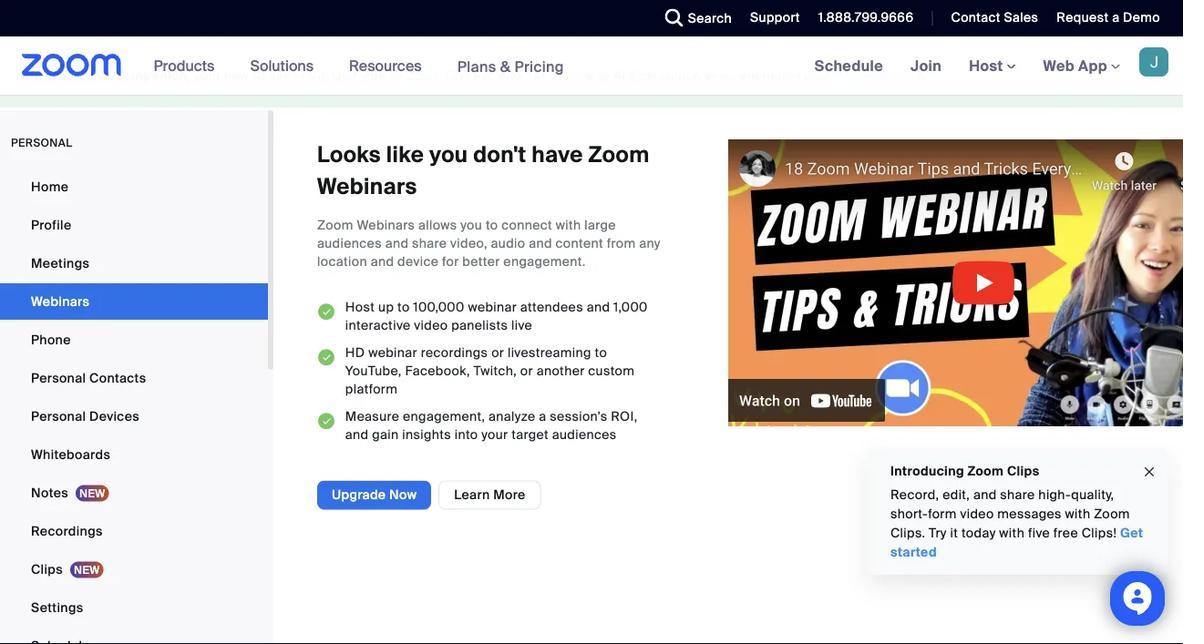 Task type: vqa. For each thing, say whether or not it's contained in the screenshot.
"Plans" inside Plans and Billing has moved 'tooltip'
no



Task type: locate. For each thing, give the bounding box(es) containing it.
and inside measure engagement, analyze a session's roi, and gain insights into your target audiences
[[345, 427, 369, 444]]

meet zoom ai companion, footer
[[0, 45, 1183, 108]]

recordings
[[31, 523, 103, 540]]

with down messages
[[999, 525, 1025, 542]]

1 horizontal spatial share
[[1000, 487, 1035, 504]]

host up to 100,000 webinar attendees and 1,000 interactive video panelists live
[[345, 299, 648, 334]]

host inside host up to 100,000 webinar attendees and 1,000 interactive video panelists live
[[345, 299, 375, 316]]

panelists
[[451, 317, 508, 334]]

0 vertical spatial your
[[194, 67, 221, 84]]

meetings link
[[0, 245, 268, 282]]

hd
[[345, 345, 365, 362]]

upgrade now
[[332, 487, 417, 504]]

zoom inside zoom webinars allows you to connect with large audiences and share video, audio and content from any location and device for better engagement.
[[317, 217, 353, 234]]

1 horizontal spatial with
[[999, 525, 1025, 542]]

1 horizontal spatial or
[[520, 363, 533, 380]]

1.888.799.9666 button
[[805, 0, 918, 36], [818, 9, 914, 26]]

your left the new
[[194, 67, 221, 84]]

analyze
[[489, 408, 536, 425]]

and
[[499, 67, 522, 84], [385, 235, 409, 252], [529, 235, 552, 252], [371, 253, 394, 270], [587, 299, 610, 316], [345, 427, 369, 444], [974, 487, 997, 504]]

1 ai from the left
[[97, 67, 110, 84]]

and down measure
[[345, 427, 369, 444]]

webinars inside webinars "link"
[[31, 293, 90, 310]]

search button
[[652, 0, 737, 36]]

banner containing products
[[0, 36, 1183, 96]]

upgrade right assistant!
[[332, 67, 386, 84]]

personal devices
[[31, 408, 140, 425]]

personal for personal devices
[[31, 408, 86, 425]]

1 vertical spatial share
[[1000, 487, 1035, 504]]

1 vertical spatial webinar
[[369, 345, 417, 362]]

or up twitch,
[[491, 345, 504, 362]]

upgrade now button
[[317, 481, 431, 510]]

video,
[[450, 235, 488, 252]]

learn more
[[454, 487, 526, 504]]

ai right the new
[[253, 67, 266, 84]]

additional
[[739, 67, 801, 84]]

whiteboards
[[31, 446, 110, 463]]

webinars up device
[[357, 217, 415, 234]]

personal contacts
[[31, 370, 146, 387]]

1 vertical spatial host
[[345, 299, 375, 316]]

webinar up "youtube,"
[[369, 345, 417, 362]]

assistant!
[[269, 67, 329, 84]]

1 horizontal spatial today
[[962, 525, 996, 542]]

personal inside personal contacts link
[[31, 370, 86, 387]]

clips!
[[1082, 525, 1117, 542]]

you inside "looks like you don't have zoom webinars"
[[429, 141, 468, 169]]

messages
[[998, 506, 1062, 523]]

plans & pricing
[[457, 57, 564, 76]]

and left the get
[[499, 67, 522, 84]]

web app
[[1043, 56, 1108, 75]]

to inside zoom webinars allows you to connect with large audiences and share video, audio and content from any location and device for better engagement.
[[486, 217, 498, 234]]

1 horizontal spatial ai
[[253, 67, 266, 84]]

location
[[317, 253, 367, 270]]

webinar up panelists
[[468, 299, 517, 316]]

audiences
[[317, 235, 382, 252], [552, 427, 617, 444]]

1 vertical spatial you
[[461, 217, 482, 234]]

contact sales link
[[938, 0, 1043, 36], [951, 9, 1039, 26]]

0 horizontal spatial clips
[[31, 561, 63, 578]]

products button
[[154, 36, 223, 95]]

companion
[[629, 67, 701, 84]]

audiences down session's
[[552, 427, 617, 444]]

join link
[[897, 36, 956, 95]]

with up "content"
[[556, 217, 581, 234]]

share up messages
[[1000, 487, 1035, 504]]

to right up
[[397, 299, 410, 316]]

host down contact sales
[[969, 56, 1007, 75]]

0 vertical spatial audiences
[[317, 235, 382, 252]]

short-
[[891, 506, 928, 523]]

close image
[[1142, 462, 1157, 483]]

personal up whiteboards
[[31, 408, 86, 425]]

upgrade right cost.
[[838, 67, 893, 84]]

1 vertical spatial clips
[[31, 561, 63, 578]]

and left 1,000
[[587, 299, 610, 316]]

profile link
[[0, 207, 268, 243]]

support link
[[737, 0, 805, 36], [750, 9, 800, 26]]

high-
[[1039, 487, 1071, 504]]

2 horizontal spatial with
[[1065, 506, 1091, 523]]

it
[[950, 525, 958, 542]]

settings link
[[0, 590, 268, 626]]

contact sales
[[951, 9, 1039, 26]]

webinars down looks
[[317, 172, 417, 200]]

share
[[412, 235, 447, 252], [1000, 487, 1035, 504]]

0 vertical spatial a
[[1112, 9, 1120, 26]]

home
[[31, 178, 69, 195]]

today right the schedule in the right top of the page
[[896, 67, 933, 84]]

you up the 'video,'
[[461, 217, 482, 234]]

ai left companion
[[613, 67, 626, 84]]

meet
[[22, 67, 55, 84]]

profile
[[31, 217, 72, 233]]

0 vertical spatial webinar
[[468, 299, 517, 316]]

1 horizontal spatial audiences
[[552, 427, 617, 444]]

request a demo link
[[1043, 0, 1183, 36], [1057, 9, 1161, 26]]

today
[[896, 67, 933, 84], [962, 525, 996, 542]]

0 vertical spatial with
[[556, 217, 581, 234]]

1 vertical spatial video
[[960, 506, 994, 523]]

0 horizontal spatial today
[[896, 67, 933, 84]]

1 horizontal spatial video
[[960, 506, 994, 523]]

0 vertical spatial webinars
[[317, 172, 417, 200]]

from
[[607, 235, 636, 252]]

0 vertical spatial personal
[[31, 370, 86, 387]]

1 vertical spatial webinars
[[357, 217, 415, 234]]

notes
[[31, 485, 68, 501]]

a left demo
[[1112, 9, 1120, 26]]

100,000
[[413, 299, 465, 316]]

1 horizontal spatial webinar
[[468, 299, 517, 316]]

1 vertical spatial your
[[482, 427, 508, 444]]

0 horizontal spatial host
[[345, 299, 375, 316]]

0 horizontal spatial webinar
[[369, 345, 417, 362]]

a up target
[[539, 408, 547, 425]]

zoom up the location
[[317, 217, 353, 234]]

0 vertical spatial share
[[412, 235, 447, 252]]

0 vertical spatial host
[[969, 56, 1007, 75]]

or down livestreaming
[[520, 363, 533, 380]]

your inside meet zoom ai companion, footer
[[194, 67, 221, 84]]

join
[[911, 56, 942, 75]]

upgrade inside upgrade now button
[[332, 487, 386, 504]]

today right it
[[962, 525, 996, 542]]

you inside zoom webinars allows you to connect with large audiences and share video, audio and content from any location and device for better engagement.
[[461, 217, 482, 234]]

3 ai from the left
[[613, 67, 626, 84]]

webinars link
[[0, 284, 268, 320]]

you
[[429, 141, 468, 169], [461, 217, 482, 234]]

with up free
[[1065, 506, 1091, 523]]

audiences up the location
[[317, 235, 382, 252]]

host up interactive
[[345, 299, 375, 316]]

your down analyze
[[482, 427, 508, 444]]

device
[[398, 253, 439, 270]]

upgrade left now
[[332, 487, 386, 504]]

you right like
[[429, 141, 468, 169]]

meet zoom ai companion, your new ai assistant! upgrade to zoom one pro and get access to ai companion at no additional cost. upgrade today
[[22, 67, 933, 84]]

meetings navigation
[[801, 36, 1183, 96]]

companion,
[[114, 67, 191, 84]]

0 vertical spatial today
[[896, 67, 933, 84]]

and inside record, edit, and share high-quality, short-form video messages with zoom clips. try it today with five free clips!
[[974, 487, 997, 504]]

zoom logo image
[[22, 54, 122, 77]]

0 horizontal spatial with
[[556, 217, 581, 234]]

zoom up edit,
[[968, 463, 1004, 480]]

2 horizontal spatial ai
[[613, 67, 626, 84]]

personal inside personal devices link
[[31, 408, 86, 425]]

webinars inside "looks like you don't have zoom webinars"
[[317, 172, 417, 200]]

banner
[[0, 36, 1183, 96]]

1 horizontal spatial host
[[969, 56, 1007, 75]]

1 horizontal spatial clips
[[1007, 463, 1040, 480]]

clips up settings
[[31, 561, 63, 578]]

0 horizontal spatial ai
[[97, 67, 110, 84]]

1.888.799.9666 button up schedule link
[[818, 9, 914, 26]]

get started link
[[891, 525, 1144, 561]]

1 vertical spatial personal
[[31, 408, 86, 425]]

search
[[688, 10, 732, 26]]

share down allows
[[412, 235, 447, 252]]

video down 100,000
[[414, 317, 448, 334]]

solutions
[[250, 56, 314, 75]]

settings
[[31, 599, 83, 616]]

to
[[390, 67, 402, 84], [597, 67, 610, 84], [486, 217, 498, 234], [397, 299, 410, 316], [595, 345, 607, 362]]

to up audio
[[486, 217, 498, 234]]

0 horizontal spatial share
[[412, 235, 447, 252]]

sales
[[1004, 9, 1039, 26]]

1 horizontal spatial your
[[482, 427, 508, 444]]

webinars down meetings at the left top
[[31, 293, 90, 310]]

1,000
[[614, 299, 648, 316]]

0 horizontal spatial audiences
[[317, 235, 382, 252]]

to up custom on the bottom of the page
[[595, 345, 607, 362]]

0 vertical spatial clips
[[1007, 463, 1040, 480]]

video down edit,
[[960, 506, 994, 523]]

0 horizontal spatial a
[[539, 408, 547, 425]]

host inside meetings navigation
[[969, 56, 1007, 75]]

zoom up clips!
[[1094, 506, 1130, 523]]

looks
[[317, 141, 381, 169]]

2 personal from the top
[[31, 408, 86, 425]]

0 horizontal spatial your
[[194, 67, 221, 84]]

2 vertical spatial webinars
[[31, 293, 90, 310]]

zoom right the have
[[589, 141, 650, 169]]

audiences inside measure engagement, analyze a session's roi, and gain insights into your target audiences
[[552, 427, 617, 444]]

zoom right meet
[[58, 67, 94, 84]]

webinar inside hd webinar recordings or livestreaming to youtube, facebook, twitch, or another custom platform
[[369, 345, 417, 362]]

content
[[556, 235, 603, 252]]

1 vertical spatial today
[[962, 525, 996, 542]]

today inside record, edit, and share high-quality, short-form video messages with zoom clips. try it today with five free clips!
[[962, 525, 996, 542]]

0 vertical spatial you
[[429, 141, 468, 169]]

0 horizontal spatial or
[[491, 345, 504, 362]]

at
[[705, 67, 717, 84]]

to inside host up to 100,000 webinar attendees and 1,000 interactive video panelists live
[[397, 299, 410, 316]]

and right edit,
[[974, 487, 997, 504]]

1 vertical spatial audiences
[[552, 427, 617, 444]]

have
[[532, 141, 583, 169]]

1 personal from the top
[[31, 370, 86, 387]]

personal down phone
[[31, 370, 86, 387]]

session's
[[550, 408, 608, 425]]

pricing
[[515, 57, 564, 76]]

personal
[[31, 370, 86, 387], [31, 408, 86, 425]]

0 vertical spatial video
[[414, 317, 448, 334]]

home link
[[0, 169, 268, 205]]

learn
[[454, 487, 490, 504]]

contacts
[[89, 370, 146, 387]]

1 vertical spatial a
[[539, 408, 547, 425]]

clips up high-
[[1007, 463, 1040, 480]]

ai left companion,
[[97, 67, 110, 84]]

meetings
[[31, 255, 90, 272]]

get
[[1120, 525, 1144, 542]]

new
[[224, 67, 249, 84]]

today inside meet zoom ai companion, footer
[[896, 67, 933, 84]]

hd webinar recordings or livestreaming to youtube, facebook, twitch, or another custom platform
[[345, 345, 635, 398]]

0 horizontal spatial video
[[414, 317, 448, 334]]



Task type: describe. For each thing, give the bounding box(es) containing it.
personal contacts link
[[0, 360, 268, 397]]

product information navigation
[[140, 36, 578, 96]]

any
[[639, 235, 661, 252]]

free
[[1054, 525, 1079, 542]]

2 ai from the left
[[253, 67, 266, 84]]

get
[[526, 67, 546, 84]]

request
[[1057, 9, 1109, 26]]

clips inside personal menu menu
[[31, 561, 63, 578]]

1.888.799.9666 button up the schedule in the right top of the page
[[805, 0, 918, 36]]

host for host
[[969, 56, 1007, 75]]

introducing zoom clips
[[891, 463, 1040, 480]]

schedule link
[[801, 36, 897, 95]]

interactive
[[345, 317, 411, 334]]

audio
[[491, 235, 525, 252]]

host for host up to 100,000 webinar attendees and 1,000 interactive video panelists live
[[345, 299, 375, 316]]

gain
[[372, 427, 399, 444]]

cost.
[[804, 67, 835, 84]]

support
[[750, 9, 800, 26]]

allows
[[418, 217, 457, 234]]

introducing
[[891, 463, 964, 480]]

recordings
[[421, 345, 488, 362]]

record, edit, and share high-quality, short-form video messages with zoom clips. try it today with five free clips!
[[891, 487, 1130, 542]]

solutions button
[[250, 36, 322, 95]]

engagement.
[[504, 253, 586, 270]]

another
[[537, 363, 585, 380]]

and inside host up to 100,000 webinar attendees and 1,000 interactive video panelists live
[[587, 299, 610, 316]]

and left device
[[371, 253, 394, 270]]

1.888.799.9666
[[818, 9, 914, 26]]

video inside host up to 100,000 webinar attendees and 1,000 interactive video panelists live
[[414, 317, 448, 334]]

request a demo
[[1057, 9, 1161, 26]]

with inside zoom webinars allows you to connect with large audiences and share video, audio and content from any location and device for better engagement.
[[556, 217, 581, 234]]

livestreaming
[[508, 345, 591, 362]]

web app button
[[1043, 56, 1120, 75]]

edit,
[[943, 487, 970, 504]]

now
[[389, 487, 417, 504]]

webinars inside zoom webinars allows you to connect with large audiences and share video, audio and content from any location and device for better engagement.
[[357, 217, 415, 234]]

webinar inside host up to 100,000 webinar attendees and 1,000 interactive video panelists live
[[468, 299, 517, 316]]

access
[[549, 67, 594, 84]]

don't
[[473, 141, 526, 169]]

like
[[386, 141, 424, 169]]

custom
[[588, 363, 635, 380]]

better
[[462, 253, 500, 270]]

app
[[1079, 56, 1108, 75]]

record,
[[891, 487, 939, 504]]

and up device
[[385, 235, 409, 252]]

try
[[929, 525, 947, 542]]

phone link
[[0, 322, 268, 358]]

share inside record, edit, and share high-quality, short-form video messages with zoom clips. try it today with five free clips!
[[1000, 487, 1035, 504]]

web
[[1043, 56, 1075, 75]]

into
[[455, 427, 478, 444]]

upgrade today link
[[838, 67, 933, 84]]

twitch,
[[474, 363, 517, 380]]

0 vertical spatial or
[[491, 345, 504, 362]]

target
[[512, 427, 549, 444]]

to right access
[[597, 67, 610, 84]]

schedule
[[815, 56, 883, 75]]

devices
[[89, 408, 140, 425]]

measure engagement, analyze a session's roi, and gain insights into your target audiences
[[345, 408, 638, 444]]

resources button
[[349, 36, 430, 95]]

personal menu menu
[[0, 169, 268, 645]]

a inside measure engagement, analyze a session's roi, and gain insights into your target audiences
[[539, 408, 547, 425]]

zoom inside record, edit, and share high-quality, short-form video messages with zoom clips. try it today with five free clips!
[[1094, 506, 1130, 523]]

2 vertical spatial with
[[999, 525, 1025, 542]]

1 horizontal spatial a
[[1112, 9, 1120, 26]]

one
[[445, 67, 471, 84]]

to inside hd webinar recordings or livestreaming to youtube, facebook, twitch, or another custom platform
[[595, 345, 607, 362]]

audiences inside zoom webinars allows you to connect with large audiences and share video, audio and content from any location and device for better engagement.
[[317, 235, 382, 252]]

&
[[500, 57, 511, 76]]

your inside measure engagement, analyze a session's roi, and gain insights into your target audiences
[[482, 427, 508, 444]]

personal for personal contacts
[[31, 370, 86, 387]]

1 vertical spatial with
[[1065, 506, 1091, 523]]

zoom inside "looks like you don't have zoom webinars"
[[589, 141, 650, 169]]

more
[[493, 487, 526, 504]]

contact
[[951, 9, 1001, 26]]

products
[[154, 56, 215, 75]]

measure
[[345, 408, 400, 425]]

zoom webinars allows you to connect with large audiences and share video, audio and content from any location and device for better engagement.
[[317, 217, 661, 270]]

video inside record, edit, and share high-quality, short-form video messages with zoom clips. try it today with five free clips!
[[960, 506, 994, 523]]

started
[[891, 544, 937, 561]]

and up engagement.
[[529, 235, 552, 252]]

share inside zoom webinars allows you to connect with large audiences and share video, audio and content from any location and device for better engagement.
[[412, 235, 447, 252]]

zoom left one
[[405, 67, 442, 84]]

get started
[[891, 525, 1144, 561]]

1 vertical spatial or
[[520, 363, 533, 380]]

and inside meet zoom ai companion, footer
[[499, 67, 522, 84]]

five
[[1028, 525, 1050, 542]]

to left one
[[390, 67, 402, 84]]

up
[[378, 299, 394, 316]]

phone
[[31, 331, 71, 348]]

clips.
[[891, 525, 926, 542]]

platform
[[345, 381, 398, 398]]

whiteboards link
[[0, 437, 268, 473]]

pro
[[474, 67, 495, 84]]

clips link
[[0, 552, 268, 588]]

profile picture image
[[1140, 47, 1169, 77]]

host button
[[969, 56, 1016, 75]]

plans
[[457, 57, 496, 76]]

learn more button
[[439, 481, 541, 510]]

looks like you don't have zoom webinars
[[317, 141, 650, 200]]

youtube,
[[345, 363, 402, 380]]

form
[[928, 506, 957, 523]]



